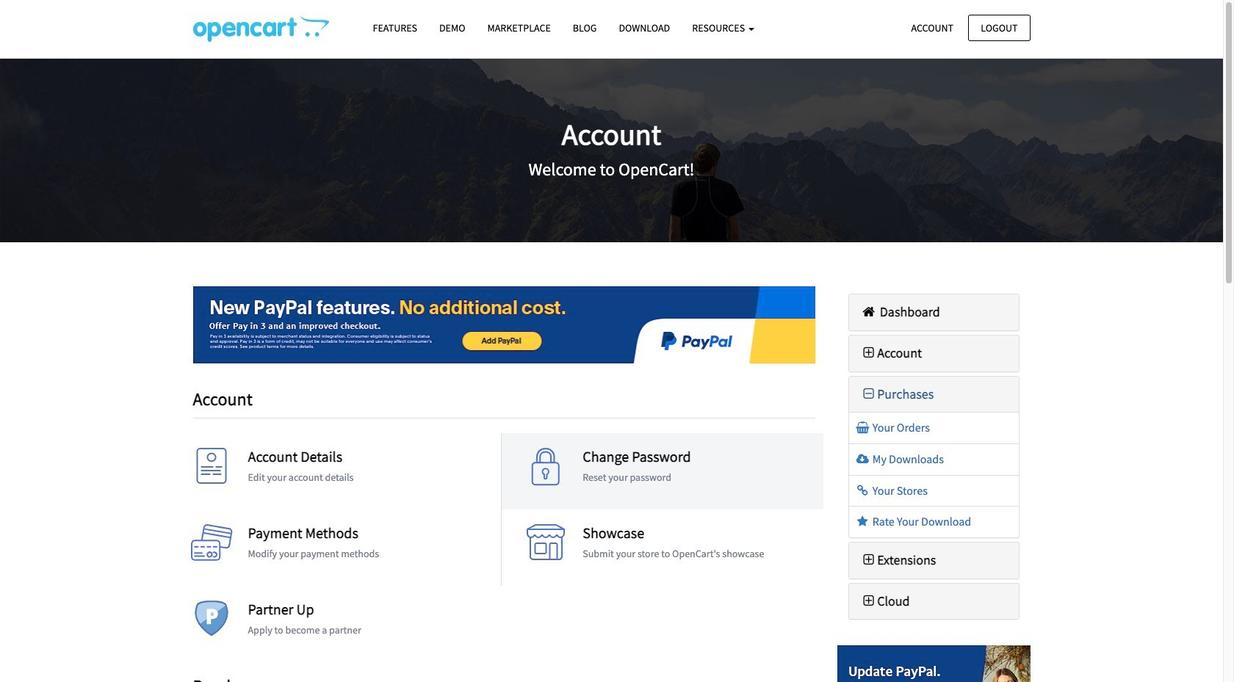 Task type: describe. For each thing, give the bounding box(es) containing it.
change password image
[[524, 448, 568, 492]]

1 vertical spatial paypal image
[[838, 646, 1031, 683]]

showcase image
[[524, 525, 568, 569]]

2 plus square o image from the top
[[861, 554, 878, 567]]

0 horizontal spatial paypal image
[[193, 287, 816, 364]]

payment methods image
[[189, 525, 233, 569]]



Task type: locate. For each thing, give the bounding box(es) containing it.
1 horizontal spatial paypal image
[[838, 646, 1031, 683]]

link image
[[856, 485, 871, 497]]

0 vertical spatial paypal image
[[193, 287, 816, 364]]

star image
[[856, 516, 871, 528]]

plus square o image
[[861, 347, 878, 360], [861, 554, 878, 567]]

plus square o image
[[861, 595, 878, 608]]

plus square o image up fw image on the bottom of the page
[[861, 347, 878, 360]]

opencart - your account image
[[193, 15, 329, 42]]

1 plus square o image from the top
[[861, 347, 878, 360]]

home image
[[861, 306, 878, 319]]

cloud download image
[[856, 454, 871, 465]]

0 vertical spatial plus square o image
[[861, 347, 878, 360]]

fw image
[[861, 388, 878, 401]]

apply to become a partner image
[[189, 601, 233, 645]]

account image
[[189, 448, 233, 492]]

shopping basket image
[[856, 422, 871, 434]]

1 vertical spatial plus square o image
[[861, 554, 878, 567]]

paypal image
[[193, 287, 816, 364], [838, 646, 1031, 683]]

plus square o image down star image
[[861, 554, 878, 567]]



Task type: vqa. For each thing, say whether or not it's contained in the screenshot.
the leftmost by
no



